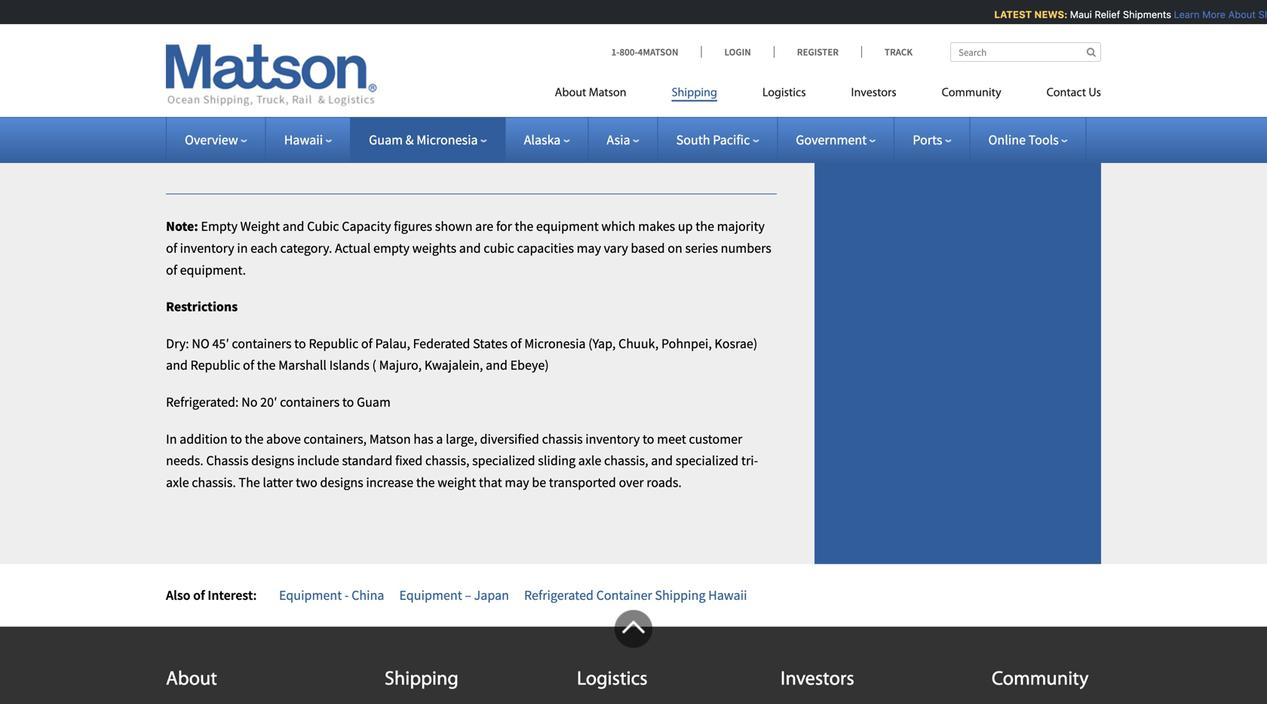 Task type: locate. For each thing, give the bounding box(es) containing it.
guam
[[369, 131, 403, 148], [357, 394, 391, 411]]

0 horizontal spatial designs
[[251, 452, 295, 469]]

equipment left - at left bottom
[[279, 587, 342, 604]]

0 vertical spatial containers
[[232, 335, 292, 352]]

no
[[192, 335, 210, 352]]

1 horizontal spatial chassis,
[[605, 452, 649, 469]]

login
[[725, 46, 752, 58]]

the left 'marshall'
[[257, 357, 276, 374]]

equipment - china link
[[279, 587, 385, 604]]

republic up islands (
[[309, 335, 359, 352]]

1 vertical spatial designs
[[320, 474, 364, 491]]

inventory
[[180, 240, 234, 257], [586, 430, 640, 447]]

0 horizontal spatial equipment
[[279, 587, 342, 604]]

800-
[[620, 46, 638, 58]]

chassis, up over
[[605, 452, 649, 469]]

1 equipment from the left
[[279, 587, 342, 604]]

matson inside in addition to the above containers, matson has a large, diversified chassis inventory to meet customer needs. chassis designs include standard fixed chassis, specialized sliding axle chassis, and specialized tri- axle chassis. the latter two designs increase the weight that may be transported over roads.
[[370, 430, 411, 447]]

1 vertical spatial cubic
[[307, 218, 339, 235]]

south
[[677, 131, 711, 148]]

asia
[[607, 131, 631, 148]]

of up no
[[243, 357, 254, 374]]

0 vertical spatial axle
[[579, 452, 602, 469]]

series
[[686, 240, 719, 257]]

8′
[[275, 99, 285, 116]]

and down dry:
[[166, 357, 188, 374]]

roads.
[[647, 474, 682, 491]]

contact us
[[1047, 87, 1102, 99]]

guam left &
[[369, 131, 403, 148]]

0 horizontal spatial chassis,
[[426, 452, 470, 469]]

1 horizontal spatial axle
[[579, 452, 602, 469]]

1 vertical spatial about
[[555, 87, 587, 99]]

matson down 1-
[[589, 87, 627, 99]]

containers down 'marshall'
[[280, 394, 340, 411]]

search image
[[1088, 47, 1097, 57]]

containers right the 45′
[[232, 335, 292, 352]]

kwajalein,
[[425, 357, 483, 374]]

empty
[[201, 218, 238, 235]]

logistics inside top menu "navigation"
[[763, 87, 806, 99]]

logistics link
[[740, 80, 829, 111]]

about inside about matson link
[[555, 87, 587, 99]]

inventory inside empty weight and cubic capacity figures shown are for the equipment which makes up the majority of inventory in each category. actual empty weights and cubic capacities may vary based on series numbers of equipment.
[[180, 240, 234, 257]]

community inside top menu "navigation"
[[942, 87, 1002, 99]]

0 vertical spatial micronesia
[[417, 131, 478, 148]]

guam & micronesia link
[[369, 131, 487, 148]]

cubic
[[166, 33, 198, 50], [307, 218, 339, 235]]

about
[[1225, 9, 1253, 20], [555, 87, 587, 99], [166, 670, 217, 690]]

outside for outside height:
[[166, 133, 210, 150]]

length:
[[213, 66, 256, 83]]

equipment left '–'
[[400, 587, 463, 604]]

the left above
[[245, 430, 264, 447]]

figures
[[394, 218, 433, 235]]

shipping inside top menu "navigation"
[[672, 87, 718, 99]]

and up category.
[[283, 218, 305, 235]]

axle down needs.
[[166, 474, 189, 491]]

guam down islands (
[[357, 394, 391, 411]]

1 horizontal spatial matson
[[589, 87, 627, 99]]

outside
[[166, 66, 210, 83], [166, 99, 210, 116], [166, 133, 210, 150]]

chassis,
[[426, 452, 470, 469], [605, 452, 649, 469]]

south pacific
[[677, 131, 750, 148]]

2 vertical spatial about
[[166, 670, 217, 690]]

0 vertical spatial matson
[[589, 87, 627, 99]]

outside width:
[[166, 99, 250, 116]]

palau,
[[375, 335, 411, 352]]

0 vertical spatial community
[[942, 87, 1002, 99]]

2 vertical spatial outside
[[166, 133, 210, 150]]

2 horizontal spatial about
[[1225, 9, 1253, 20]]

equipment - china
[[279, 587, 385, 604]]

0 vertical spatial logistics
[[763, 87, 806, 99]]

logistics down backtop image
[[577, 670, 648, 690]]

0 vertical spatial investors
[[852, 87, 897, 99]]

micronesia inside dry: no 45′ containers to republic of palau, federated states of micronesia (yap, chuuk, pohnpei, kosrae) and republic of the marshall islands ( majuro, kwajalein, and ebeye)
[[525, 335, 586, 352]]

a
[[436, 430, 443, 447]]

0 horizontal spatial cubic
[[166, 33, 198, 50]]

the
[[239, 474, 260, 491]]

1 horizontal spatial micronesia
[[525, 335, 586, 352]]

specialized down customer
[[676, 452, 739, 469]]

china
[[352, 587, 385, 604]]

of left equipment.
[[166, 261, 177, 278]]

axle up transported
[[579, 452, 602, 469]]

3 outside from the top
[[166, 133, 210, 150]]

transported
[[549, 474, 617, 491]]

1 vertical spatial republic
[[191, 357, 240, 374]]

micronesia up ebeye)
[[525, 335, 586, 352]]

outside up outside width: at top left
[[166, 66, 210, 83]]

inventory up over
[[586, 430, 640, 447]]

above
[[266, 430, 301, 447]]

alaska link
[[524, 131, 570, 148]]

fixed
[[395, 452, 423, 469]]

0 vertical spatial shipping
[[672, 87, 718, 99]]

matson up fixed
[[370, 430, 411, 447]]

capacities
[[517, 240, 574, 257]]

0 horizontal spatial may
[[505, 474, 530, 491]]

section
[[796, 0, 1121, 564]]

1 horizontal spatial republic
[[309, 335, 359, 352]]

1 outside from the top
[[166, 66, 210, 83]]

0 horizontal spatial matson
[[370, 430, 411, 447]]

states
[[473, 335, 508, 352]]

specialized down diversified
[[473, 452, 536, 469]]

0 vertical spatial republic
[[309, 335, 359, 352]]

1 vertical spatial micronesia
[[525, 335, 586, 352]]

hawaii
[[284, 131, 323, 148], [709, 587, 748, 604]]

0 horizontal spatial micronesia
[[417, 131, 478, 148]]

majuro,
[[379, 357, 422, 374]]

government
[[796, 131, 867, 148]]

0 vertical spatial hawaii
[[284, 131, 323, 148]]

on
[[668, 240, 683, 257]]

outside for outside width:
[[166, 99, 210, 116]]

1 vertical spatial logistics
[[577, 670, 648, 690]]

width:
[[213, 99, 250, 116]]

1 horizontal spatial hawaii
[[709, 587, 748, 604]]

1 vertical spatial hawaii
[[709, 587, 748, 604]]

to
[[294, 335, 306, 352], [343, 394, 354, 411], [230, 430, 242, 447], [643, 430, 655, 447]]

about for about matson
[[555, 87, 587, 99]]

0 horizontal spatial republic
[[191, 357, 240, 374]]

government link
[[796, 131, 876, 148]]

micronesia right &
[[417, 131, 478, 148]]

republic down the 45′
[[191, 357, 240, 374]]

0 horizontal spatial inventory
[[180, 240, 234, 257]]

cubic inside empty weight and cubic capacity figures shown are for the equipment which makes up the majority of inventory in each category. actual empty weights and cubic capacities may vary based on series numbers of equipment.
[[307, 218, 339, 235]]

chassis, down a
[[426, 452, 470, 469]]

chassis
[[206, 452, 249, 469]]

0 horizontal spatial axle
[[166, 474, 189, 491]]

outside up overview
[[166, 99, 210, 116]]

1 vertical spatial containers
[[280, 394, 340, 411]]

large,
[[446, 430, 478, 447]]

two
[[296, 474, 318, 491]]

2 equipment from the left
[[400, 587, 463, 604]]

containers
[[232, 335, 292, 352], [280, 394, 340, 411]]

outside down outside width: at top left
[[166, 133, 210, 150]]

1 horizontal spatial cubic
[[307, 218, 339, 235]]

chassis
[[542, 430, 583, 447]]

0 vertical spatial outside
[[166, 66, 210, 83]]

containers inside dry: no 45′ containers to republic of palau, federated states of micronesia (yap, chuuk, pohnpei, kosrae) and republic of the marshall islands ( majuro, kwajalein, and ebeye)
[[232, 335, 292, 352]]

micronesia
[[417, 131, 478, 148], [525, 335, 586, 352]]

may left be
[[505, 474, 530, 491]]

footer
[[0, 610, 1268, 704]]

actual
[[335, 240, 371, 257]]

equipment.
[[180, 261, 246, 278]]

may left vary
[[577, 240, 602, 257]]

cubic up outside length:
[[166, 33, 198, 50]]

1 vertical spatial matson
[[370, 430, 411, 447]]

2 outside from the top
[[166, 99, 210, 116]]

0 horizontal spatial specialized
[[473, 452, 536, 469]]

and up roads. at the right
[[651, 452, 673, 469]]

0 vertical spatial designs
[[251, 452, 295, 469]]

numbers
[[721, 240, 772, 257]]

1 vertical spatial outside
[[166, 99, 210, 116]]

inventory up equipment.
[[180, 240, 234, 257]]

register
[[798, 46, 839, 58]]

designs up latter
[[251, 452, 295, 469]]

0 vertical spatial inventory
[[180, 240, 234, 257]]

0 vertical spatial cubic
[[166, 33, 198, 50]]

None search field
[[951, 42, 1102, 62]]

shipping
[[672, 87, 718, 99], [655, 587, 706, 604], [385, 670, 459, 690]]

1 horizontal spatial logistics
[[763, 87, 806, 99]]

equipment – japan
[[400, 587, 509, 604]]

1 horizontal spatial equipment
[[400, 587, 463, 604]]

register link
[[774, 46, 862, 58]]

increase
[[366, 474, 414, 491]]

vary
[[604, 240, 629, 257]]

1 horizontal spatial about
[[555, 87, 587, 99]]

0 vertical spatial guam
[[369, 131, 403, 148]]

interest:
[[208, 587, 257, 604]]

outside height:
[[166, 133, 254, 150]]

news:
[[1031, 9, 1064, 20]]

community
[[942, 87, 1002, 99], [992, 670, 1089, 690]]

2 chassis, from the left
[[605, 452, 649, 469]]

1 horizontal spatial specialized
[[676, 452, 739, 469]]

logistics down register link
[[763, 87, 806, 99]]

1 horizontal spatial may
[[577, 240, 602, 257]]

the right up
[[696, 218, 715, 235]]

ports link
[[913, 131, 952, 148]]

0 horizontal spatial about
[[166, 670, 217, 690]]

may inside in addition to the above containers, matson has a large, diversified chassis inventory to meet customer needs. chassis designs include standard fixed chassis, specialized sliding axle chassis, and specialized tri- axle chassis. the latter two designs increase the weight that may be transported over roads.
[[505, 474, 530, 491]]

to up 'marshall'
[[294, 335, 306, 352]]

include
[[297, 452, 340, 469]]

specialized
[[473, 452, 536, 469], [676, 452, 739, 469]]

cubic up category.
[[307, 218, 339, 235]]

majority
[[717, 218, 765, 235]]

that
[[479, 474, 502, 491]]

to up chassis
[[230, 430, 242, 447]]

overview
[[185, 131, 238, 148]]

which
[[602, 218, 636, 235]]

about for about
[[166, 670, 217, 690]]

designs down include
[[320, 474, 364, 491]]

containers for 45′
[[232, 335, 292, 352]]

capacity:
[[201, 33, 253, 50]]

1 horizontal spatial designs
[[320, 474, 364, 491]]

of up islands (
[[361, 335, 373, 352]]

1 vertical spatial may
[[505, 474, 530, 491]]

1 vertical spatial inventory
[[586, 430, 640, 447]]

1 horizontal spatial inventory
[[586, 430, 640, 447]]

0 vertical spatial may
[[577, 240, 602, 257]]



Task type: describe. For each thing, give the bounding box(es) containing it.
may inside empty weight and cubic capacity figures shown are for the equipment which makes up the majority of inventory in each category. actual empty weights and cubic capacities may vary based on series numbers of equipment.
[[577, 240, 602, 257]]

the down fixed
[[416, 474, 435, 491]]

matson inside top menu "navigation"
[[589, 87, 627, 99]]

1 vertical spatial guam
[[357, 394, 391, 411]]

40′
[[275, 66, 292, 83]]

track link
[[862, 46, 913, 58]]

investors inside top menu "navigation"
[[852, 87, 897, 99]]

empty weight and cubic capacity figures shown are for the equipment which makes up the majority of inventory in each category. actual empty weights and cubic capacities may vary based on series numbers of equipment.
[[166, 218, 772, 278]]

1 chassis, from the left
[[426, 452, 470, 469]]

the right for
[[515, 218, 534, 235]]

2 vertical spatial shipping
[[385, 670, 459, 690]]

pohnpei,
[[662, 335, 712, 352]]

backtop image
[[615, 610, 653, 648]]

tri-
[[742, 452, 759, 469]]

learn more about shi link
[[1171, 9, 1268, 20]]

in
[[237, 240, 248, 257]]

weight
[[438, 474, 476, 491]]

up
[[678, 218, 693, 235]]

guam & micronesia
[[369, 131, 478, 148]]

login link
[[702, 46, 774, 58]]

empty
[[374, 240, 410, 257]]

latest
[[991, 9, 1029, 20]]

has
[[414, 430, 434, 447]]

and down states
[[486, 357, 508, 374]]

(yap,
[[589, 335, 616, 352]]

kosrae)
[[715, 335, 758, 352]]

equipment for equipment - china
[[279, 587, 342, 604]]

1 vertical spatial community
[[992, 670, 1089, 690]]

0 horizontal spatial logistics
[[577, 670, 648, 690]]

the inside dry: no 45′ containers to republic of palau, federated states of micronesia (yap, chuuk, pohnpei, kosrae) and republic of the marshall islands ( majuro, kwajalein, and ebeye)
[[257, 357, 276, 374]]

equipment for equipment – japan
[[400, 587, 463, 604]]

marshall
[[279, 357, 327, 374]]

cubic
[[484, 240, 515, 257]]

about matson link
[[555, 80, 650, 111]]

45′
[[212, 335, 229, 352]]

us
[[1089, 87, 1102, 99]]

makes
[[639, 218, 676, 235]]

container
[[597, 587, 653, 604]]

and inside in addition to the above containers, matson has a large, diversified chassis inventory to meet customer needs. chassis designs include standard fixed chassis, specialized sliding axle chassis, and specialized tri- axle chassis. the latter two designs increase the weight that may be transported over roads.
[[651, 452, 673, 469]]

relief
[[1091, 9, 1117, 20]]

diversified
[[480, 430, 540, 447]]

each
[[251, 240, 278, 257]]

equipment – japan link
[[400, 587, 509, 604]]

to down islands (
[[343, 394, 354, 411]]

refrigerated:
[[166, 394, 239, 411]]

height:
[[213, 133, 254, 150]]

outside for outside length:
[[166, 66, 210, 83]]

1-
[[612, 46, 620, 58]]

inventory inside in addition to the above containers, matson has a large, diversified chassis inventory to meet customer needs. chassis designs include standard fixed chassis, specialized sliding axle chassis, and specialized tri- axle chassis. the latter two designs increase the weight that may be transported over roads.
[[586, 430, 640, 447]]

chuuk,
[[619, 335, 659, 352]]

for
[[496, 218, 512, 235]]

shi
[[1255, 9, 1268, 20]]

blue matson logo with ocean, shipping, truck, rail and logistics written beneath it. image
[[166, 45, 377, 106]]

–
[[465, 587, 472, 604]]

0 vertical spatial about
[[1225, 9, 1253, 20]]

track
[[885, 46, 913, 58]]

chassis.
[[192, 474, 236, 491]]

category.
[[280, 240, 332, 257]]

based
[[631, 240, 665, 257]]

are
[[476, 218, 494, 235]]

of right also
[[193, 587, 205, 604]]

1 specialized from the left
[[473, 452, 536, 469]]

1-800-4matson link
[[612, 46, 702, 58]]

hawaii link
[[284, 131, 332, 148]]

containers,
[[304, 430, 367, 447]]

Search search field
[[951, 42, 1102, 62]]

maui
[[1067, 9, 1089, 20]]

investors link
[[829, 80, 920, 111]]

contact
[[1047, 87, 1087, 99]]

addition
[[180, 430, 228, 447]]

overview link
[[185, 131, 247, 148]]

cubic capacity:
[[166, 33, 253, 50]]

equipment
[[537, 218, 599, 235]]

weight
[[240, 218, 280, 235]]

shipping link
[[650, 80, 740, 111]]

in addition to the above containers, matson has a large, diversified chassis inventory to meet customer needs. chassis designs include standard fixed chassis, specialized sliding axle chassis, and specialized tri- axle chassis. the latter two designs increase the weight that may be transported over roads.
[[166, 430, 759, 491]]

to inside dry: no 45′ containers to republic of palau, federated states of micronesia (yap, chuuk, pohnpei, kosrae) and republic of the marshall islands ( majuro, kwajalein, and ebeye)
[[294, 335, 306, 352]]

1 vertical spatial axle
[[166, 474, 189, 491]]

also
[[166, 587, 191, 604]]

2 specialized from the left
[[676, 452, 739, 469]]

1 vertical spatial investors
[[781, 670, 855, 690]]

weights
[[413, 240, 457, 257]]

refrigerated
[[525, 587, 594, 604]]

footer containing about
[[0, 610, 1268, 704]]

containers for 20′
[[280, 394, 340, 411]]

about matson
[[555, 87, 627, 99]]

of down note:
[[166, 240, 177, 257]]

1 vertical spatial shipping
[[655, 587, 706, 604]]

pacific
[[713, 131, 750, 148]]

in
[[166, 430, 177, 447]]

and down are
[[459, 240, 481, 257]]

learn
[[1171, 9, 1196, 20]]

dry: no 45′ containers to republic of palau, federated states of micronesia (yap, chuuk, pohnpei, kosrae) and republic of the marshall islands ( majuro, kwajalein, and ebeye)
[[166, 335, 758, 374]]

more
[[1199, 9, 1222, 20]]

of up ebeye)
[[511, 335, 522, 352]]

be
[[532, 474, 547, 491]]

community link
[[920, 80, 1025, 111]]

outside length:
[[166, 66, 256, 83]]

islands (
[[330, 357, 377, 374]]

8'6″
[[275, 133, 297, 150]]

restrictions
[[166, 298, 238, 315]]

online tools
[[989, 131, 1059, 148]]

standard
[[342, 452, 393, 469]]

shipments
[[1120, 9, 1168, 20]]

over
[[619, 474, 644, 491]]

shown
[[435, 218, 473, 235]]

refrigerated container shipping hawaii link
[[525, 587, 748, 604]]

0 horizontal spatial hawaii
[[284, 131, 323, 148]]

refrigerated: no 20′ containers to guam
[[166, 394, 391, 411]]

to left meet
[[643, 430, 655, 447]]

latter
[[263, 474, 293, 491]]

also of interest:
[[166, 587, 257, 604]]

top menu navigation
[[555, 80, 1102, 111]]



Task type: vqa. For each thing, say whether or not it's contained in the screenshot.
Shipping
yes



